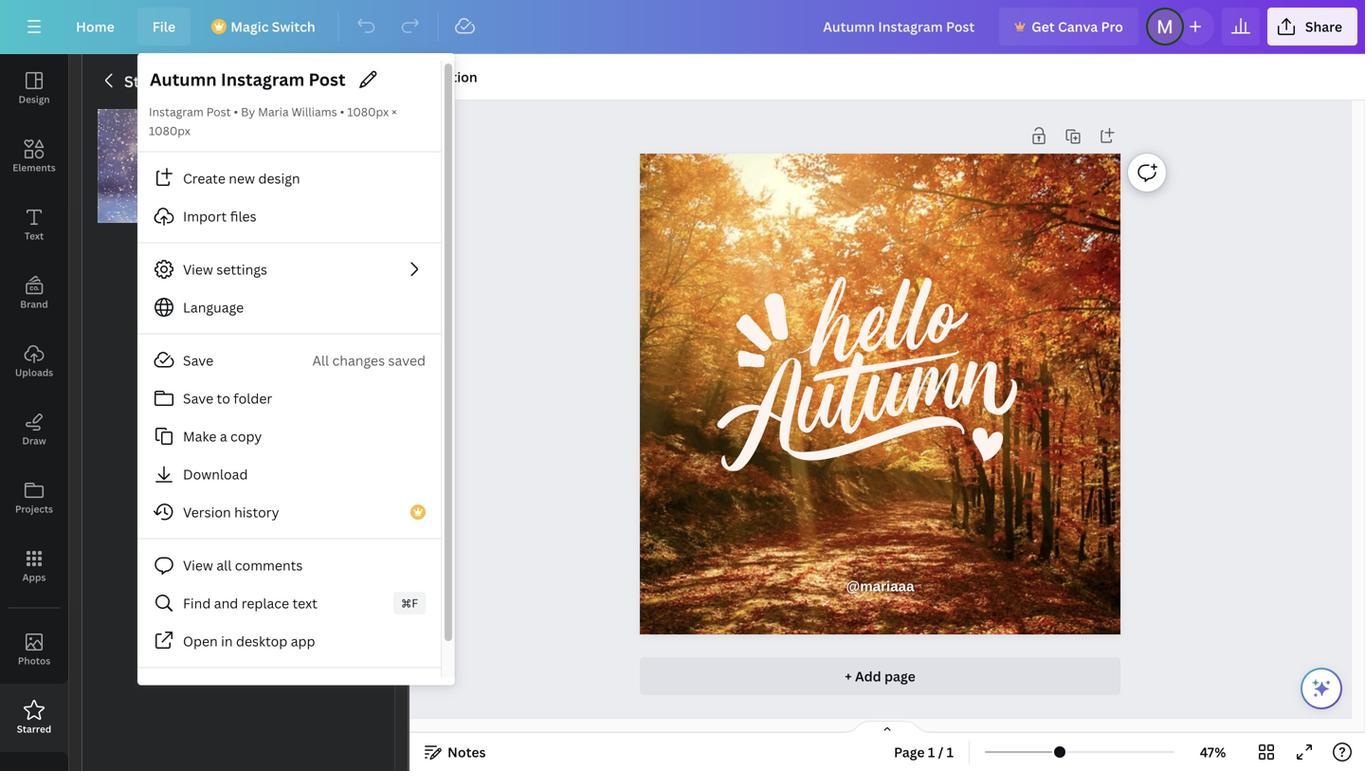 Task type: locate. For each thing, give the bounding box(es) containing it.
instagram
[[149, 104, 204, 119]]

view inside button
[[183, 556, 213, 574]]

1 vertical spatial view
[[183, 556, 213, 574]]

save for save
[[183, 351, 213, 369]]

view
[[183, 260, 213, 278], [183, 556, 213, 574]]

1 left /
[[928, 743, 935, 761]]

folder
[[234, 389, 272, 407]]

uploads button
[[0, 327, 68, 395]]

and
[[214, 594, 238, 612]]

1 save from the top
[[183, 351, 213, 369]]

switch
[[272, 18, 315, 36]]

save to folder
[[183, 389, 272, 407]]

canva assistant image
[[1311, 677, 1333, 700]]

download
[[183, 465, 248, 483]]

page 1 / 1
[[894, 743, 954, 761]]

all
[[313, 351, 329, 369]]

1 vertical spatial 1080px
[[149, 123, 191, 138]]

+ add page
[[845, 667, 916, 685]]

view left all
[[183, 556, 213, 574]]

save up save to folder
[[183, 351, 213, 369]]

draw
[[22, 434, 46, 447]]

+
[[845, 667, 852, 685]]

pro
[[1102, 18, 1124, 36]]

saved
[[388, 351, 426, 369]]

text
[[25, 230, 44, 242]]

1 vertical spatial starred
[[17, 723, 51, 735]]

elements
[[13, 161, 56, 174]]

file button
[[137, 8, 191, 46]]

2 view from the top
[[183, 556, 213, 574]]

canva
[[1058, 18, 1098, 36]]

add
[[855, 667, 882, 685]]

0 vertical spatial starred
[[124, 71, 180, 92]]

0 vertical spatial view
[[183, 260, 213, 278]]

2 save from the top
[[183, 389, 213, 407]]

1 horizontal spatial 1
[[947, 743, 954, 761]]

1 view from the top
[[183, 260, 213, 278]]

1 horizontal spatial 1080px
[[347, 104, 389, 119]]

starred button
[[0, 684, 68, 752]]

position
[[425, 68, 478, 86]]

create
[[183, 169, 226, 187]]

draw button
[[0, 395, 68, 464]]

+ add page button
[[640, 657, 1121, 695]]

instagram post
[[149, 104, 231, 119]]

save inside button
[[183, 389, 213, 407]]

save left to
[[183, 389, 213, 407]]

text
[[293, 594, 318, 612]]

save
[[183, 351, 213, 369], [183, 389, 213, 407]]

1 right /
[[947, 743, 954, 761]]

language
[[183, 298, 244, 316]]

1080px down instagram
[[149, 123, 191, 138]]

0 horizontal spatial 1
[[928, 743, 935, 761]]

history
[[234, 503, 279, 521]]

uploads
[[15, 366, 53, 379]]

notes button
[[417, 737, 494, 767]]

home link
[[61, 8, 130, 46]]

design
[[258, 169, 300, 187]]

elements button
[[0, 122, 68, 191]]

Design title text field
[[149, 64, 349, 95]]

show pages image
[[842, 720, 933, 735]]

47%
[[1200, 743, 1227, 761]]

maria
[[258, 104, 289, 119]]

0 vertical spatial save
[[183, 351, 213, 369]]

0 horizontal spatial starred
[[17, 723, 51, 735]]

magic switch button
[[198, 8, 331, 46]]

get canva pro
[[1032, 18, 1124, 36]]

create new design button
[[138, 159, 441, 197]]

starred up instagram
[[124, 71, 180, 92]]

import files button
[[138, 197, 441, 235]]

replace
[[242, 594, 289, 612]]

1080px × 1080px
[[149, 104, 397, 138]]

design
[[18, 93, 50, 106]]

view up language
[[183, 260, 213, 278]]

1080px left ×
[[347, 104, 389, 119]]

version history button
[[138, 493, 441, 531]]

open
[[183, 632, 218, 650]]

text button
[[0, 191, 68, 259]]

save to folder button
[[138, 379, 441, 417]]

page
[[894, 743, 925, 761]]

1 vertical spatial save
[[183, 389, 213, 407]]

1 horizontal spatial starred
[[124, 71, 180, 92]]

files
[[230, 207, 257, 225]]

make a copy
[[183, 427, 262, 445]]

1
[[928, 743, 935, 761], [947, 743, 954, 761]]

⌘f
[[401, 595, 418, 611]]

get
[[1032, 18, 1055, 36]]

starred inside button
[[17, 723, 51, 735]]

by
[[241, 104, 255, 119]]

view inside popup button
[[183, 260, 213, 278]]

import files
[[183, 207, 257, 225]]

starred down 'photos'
[[17, 723, 51, 735]]

make a copy button
[[138, 417, 441, 455]]

1080px
[[347, 104, 389, 119], [149, 123, 191, 138]]



Task type: vqa. For each thing, say whether or not it's contained in the screenshot.
tenth group from right
no



Task type: describe. For each thing, give the bounding box(es) containing it.
view all comments
[[183, 556, 303, 574]]

make
[[183, 427, 217, 445]]

view settings
[[183, 260, 267, 278]]

new
[[229, 169, 255, 187]]

design button
[[0, 54, 68, 122]]

changes
[[332, 351, 385, 369]]

0 horizontal spatial 1080px
[[149, 123, 191, 138]]

/
[[939, 743, 944, 761]]

position button
[[417, 62, 485, 92]]

201496.jpg image
[[98, 109, 280, 223]]

open in desktop app button
[[138, 622, 441, 660]]

to
[[217, 389, 230, 407]]

apps
[[22, 571, 46, 584]]

copy
[[231, 427, 262, 445]]

view all comments button
[[138, 546, 441, 584]]

find
[[183, 594, 211, 612]]

projects
[[15, 503, 53, 515]]

create new design
[[183, 169, 300, 187]]

1 1 from the left
[[928, 743, 935, 761]]

page
[[885, 667, 916, 685]]

get canva pro button
[[1000, 8, 1139, 46]]

comments
[[235, 556, 303, 574]]

@mariaaa
[[846, 578, 915, 594]]

home
[[76, 18, 115, 36]]

view settings button
[[138, 250, 441, 288]]

apps button
[[0, 532, 68, 600]]

import
[[183, 207, 227, 225]]

in
[[221, 632, 233, 650]]

all
[[217, 556, 232, 574]]

save for save to folder
[[183, 389, 213, 407]]

settings
[[217, 260, 267, 278]]

open in desktop app
[[183, 632, 315, 650]]

photos button
[[0, 615, 68, 684]]

magic switch
[[231, 18, 315, 36]]

download button
[[138, 455, 441, 493]]

projects button
[[0, 464, 68, 532]]

47% button
[[1183, 737, 1244, 767]]

language button
[[138, 288, 441, 326]]

file
[[152, 18, 176, 36]]

view for view all comments
[[183, 556, 213, 574]]

brand button
[[0, 259, 68, 327]]

photos
[[18, 654, 50, 667]]

notes
[[448, 743, 486, 761]]

by maria williams
[[241, 104, 337, 119]]

Design title text field
[[808, 8, 992, 46]]

2 1 from the left
[[947, 743, 954, 761]]

a
[[220, 427, 227, 445]]

view for view settings
[[183, 260, 213, 278]]

brand
[[20, 298, 48, 311]]

all changes saved
[[313, 351, 426, 369]]

find and replace text
[[183, 594, 318, 612]]

×
[[392, 104, 397, 119]]

williams
[[292, 104, 337, 119]]

share button
[[1268, 8, 1358, 46]]

desktop
[[236, 632, 288, 650]]

post
[[207, 104, 231, 119]]

main menu bar
[[0, 0, 1366, 54]]

app
[[291, 632, 315, 650]]

magic
[[231, 18, 269, 36]]

0 vertical spatial 1080px
[[347, 104, 389, 119]]

version
[[183, 503, 231, 521]]

version history
[[183, 503, 279, 521]]

side panel tab list
[[0, 54, 68, 752]]

share
[[1306, 18, 1343, 36]]



